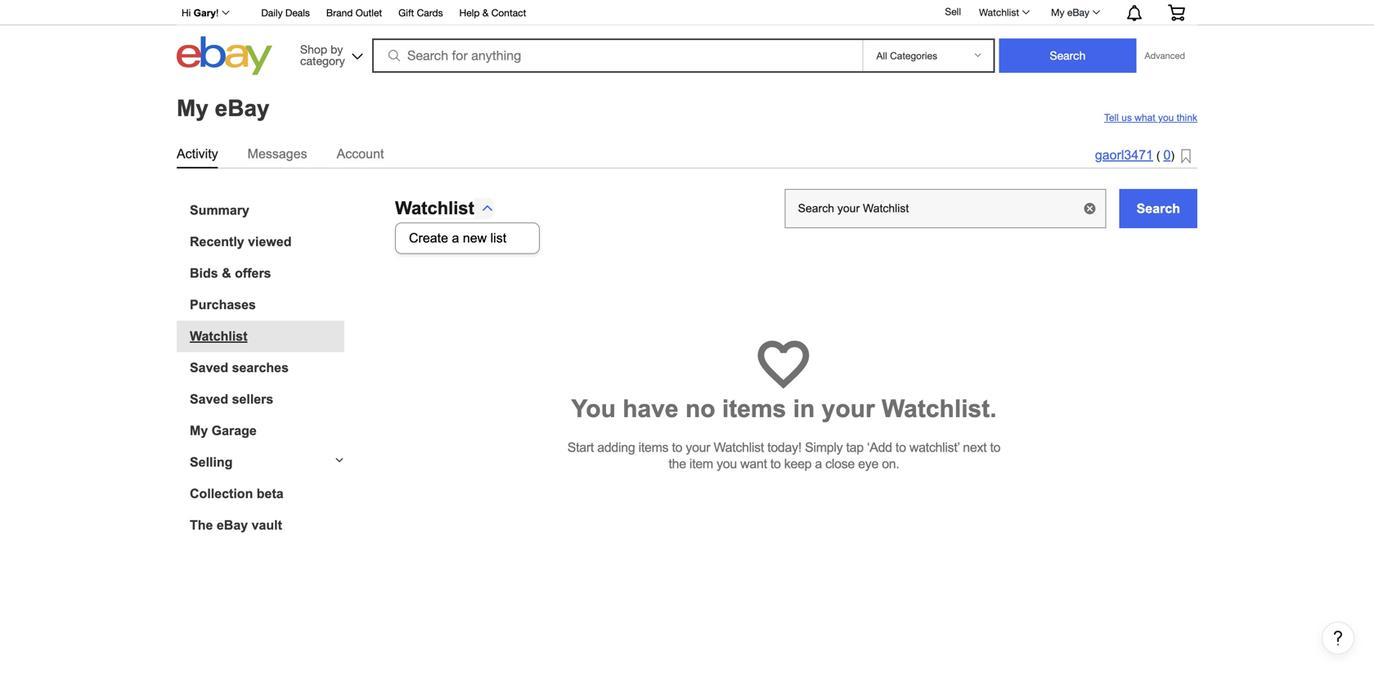 Task type: describe. For each thing, give the bounding box(es) containing it.
in
[[794, 395, 815, 423]]

saved sellers
[[190, 392, 274, 407]]

account
[[337, 147, 384, 161]]

account link
[[337, 143, 384, 165]]

gaorl3471 ( 0 )
[[1096, 148, 1175, 162]]

1 vertical spatial ebay
[[215, 95, 270, 121]]

to up the the
[[672, 440, 683, 455]]

search
[[1137, 201, 1181, 216]]

none text field inside you have no items in your watchlist. main content
[[785, 189, 1107, 228]]

recently
[[190, 234, 244, 249]]

your shopping cart image
[[1168, 4, 1187, 21]]

gaorl3471
[[1096, 148, 1154, 162]]

'add
[[867, 440, 893, 455]]

to down today!
[[771, 457, 781, 471]]

1 vertical spatial watchlist link
[[190, 329, 345, 344]]

saved for saved sellers
[[190, 392, 228, 407]]

collection beta link
[[190, 487, 345, 502]]

have
[[623, 395, 679, 423]]

next
[[963, 440, 987, 455]]

0 link
[[1164, 148, 1171, 162]]

saved sellers link
[[190, 392, 345, 407]]

to right next
[[991, 440, 1001, 455]]

help & contact link
[[460, 5, 527, 23]]

watchlist down purchases
[[190, 329, 248, 344]]

)
[[1171, 149, 1175, 162]]

us
[[1122, 112, 1133, 123]]

gift cards
[[399, 7, 443, 18]]

shop
[[300, 43, 328, 56]]

selling
[[190, 455, 233, 470]]

saved searches link
[[190, 361, 345, 376]]

tell
[[1105, 112, 1120, 123]]

sellers
[[232, 392, 274, 407]]

my for my garage link
[[190, 424, 208, 438]]

bids
[[190, 266, 218, 281]]

outlet
[[356, 7, 382, 18]]

1 horizontal spatial items
[[723, 395, 787, 423]]

gift
[[399, 7, 414, 18]]

brand outlet link
[[326, 5, 382, 23]]

0 vertical spatial watchlist link
[[971, 2, 1038, 22]]

the ebay vault
[[190, 518, 282, 533]]

0
[[1164, 148, 1171, 162]]

deals
[[286, 7, 310, 18]]

collection beta
[[190, 487, 284, 501]]

gary
[[194, 7, 216, 18]]

bids & offers link
[[190, 266, 345, 281]]

summary
[[190, 203, 250, 218]]

simply
[[805, 440, 843, 455]]

cards
[[417, 7, 443, 18]]

saved for saved searches
[[190, 361, 228, 375]]

close
[[826, 457, 855, 471]]

start
[[568, 440, 594, 455]]

brand
[[326, 7, 353, 18]]

watchlist button
[[395, 198, 494, 219]]

viewed
[[248, 234, 292, 249]]

purchases link
[[190, 297, 345, 313]]

tell us what you think link
[[1105, 112, 1198, 124]]

create a new list
[[409, 231, 507, 246]]

daily
[[261, 7, 283, 18]]

help
[[460, 7, 480, 18]]

daily deals link
[[261, 5, 310, 23]]

on.
[[882, 457, 900, 471]]

selling button
[[177, 455, 345, 470]]

search button
[[1120, 189, 1198, 228]]

vault
[[252, 518, 282, 533]]

my ebay inside you have no items in your watchlist. main content
[[177, 95, 270, 121]]

watchlist inside popup button
[[395, 198, 475, 218]]

none submit inside shop by category banner
[[1000, 38, 1137, 73]]

my ebay inside account navigation
[[1052, 7, 1090, 18]]

recently viewed link
[[190, 234, 345, 250]]

recently viewed
[[190, 234, 292, 249]]

ebay for my ebay link
[[1068, 7, 1090, 18]]

0 vertical spatial your
[[822, 395, 875, 423]]

sell
[[946, 6, 962, 17]]

a inside start adding items to your watchlist today! simply tap 'add to watchlist' next to the item you want to keep a close eye on.
[[815, 457, 823, 471]]

& for help
[[483, 7, 489, 18]]



Task type: vqa. For each thing, say whether or not it's contained in the screenshot.
The 'My'
yes



Task type: locate. For each thing, give the bounding box(es) containing it.
saved searches
[[190, 361, 289, 375]]

shop by category
[[300, 43, 345, 68]]

watchlist.
[[882, 395, 997, 423]]

brand outlet
[[326, 7, 382, 18]]

0 horizontal spatial watchlist link
[[190, 329, 345, 344]]

shop by category banner
[[173, 0, 1198, 79]]

0 vertical spatial my ebay
[[1052, 7, 1090, 18]]

collection
[[190, 487, 253, 501]]

& for bids
[[222, 266, 231, 281]]

you right item
[[717, 457, 737, 471]]

you inside start adding items to your watchlist today! simply tap 'add to watchlist' next to the item you want to keep a close eye on.
[[717, 457, 737, 471]]

list
[[491, 231, 507, 246]]

your up tap
[[822, 395, 875, 423]]

saved up saved sellers
[[190, 361, 228, 375]]

2 vertical spatial ebay
[[217, 518, 248, 533]]

daily deals
[[261, 7, 310, 18]]

new
[[463, 231, 487, 246]]

1 horizontal spatial your
[[822, 395, 875, 423]]

your inside start adding items to your watchlist today! simply tap 'add to watchlist' next to the item you want to keep a close eye on.
[[686, 440, 711, 455]]

my
[[1052, 7, 1065, 18], [177, 95, 209, 121], [190, 424, 208, 438]]

keep
[[785, 457, 812, 471]]

(
[[1157, 149, 1161, 162]]

0 horizontal spatial my ebay
[[177, 95, 270, 121]]

today!
[[768, 440, 802, 455]]

a left new
[[452, 231, 459, 246]]

your up item
[[686, 440, 711, 455]]

0 horizontal spatial &
[[222, 266, 231, 281]]

my ebay link
[[1043, 2, 1108, 22]]

1 saved from the top
[[190, 361, 228, 375]]

my for my ebay link
[[1052, 7, 1065, 18]]

activity
[[177, 147, 218, 161]]

searches
[[232, 361, 289, 375]]

to
[[672, 440, 683, 455], [896, 440, 907, 455], [991, 440, 1001, 455], [771, 457, 781, 471]]

!
[[216, 7, 219, 18]]

a inside button
[[452, 231, 459, 246]]

by
[[331, 43, 343, 56]]

1 vertical spatial saved
[[190, 392, 228, 407]]

0 vertical spatial saved
[[190, 361, 228, 375]]

eye
[[859, 457, 879, 471]]

None submit
[[1000, 38, 1137, 73]]

garage
[[212, 424, 257, 438]]

watchlist right sell link
[[980, 7, 1020, 18]]

0 horizontal spatial a
[[452, 231, 459, 246]]

ebay inside account navigation
[[1068, 7, 1090, 18]]

my inside account navigation
[[1052, 7, 1065, 18]]

bids & offers
[[190, 266, 271, 281]]

summary link
[[190, 203, 345, 218]]

gaorl3471 link
[[1096, 148, 1154, 162]]

you have no items in your watchlist.
[[572, 395, 997, 423]]

no
[[686, 395, 716, 423]]

purchases
[[190, 297, 256, 312]]

beta
[[257, 487, 284, 501]]

make this page your my ebay homepage image
[[1182, 149, 1192, 165]]

what
[[1135, 112, 1156, 123]]

my ebay
[[1052, 7, 1090, 18], [177, 95, 270, 121]]

to up on.
[[896, 440, 907, 455]]

account navigation
[[173, 0, 1198, 25]]

ebay for the ebay vault "link"
[[217, 518, 248, 533]]

watchlist up 'want'
[[714, 440, 764, 455]]

a
[[452, 231, 459, 246], [815, 457, 823, 471]]

1 vertical spatial items
[[639, 440, 669, 455]]

the ebay vault link
[[190, 518, 345, 533]]

watchlist inside start adding items to your watchlist today! simply tap 'add to watchlist' next to the item you want to keep a close eye on.
[[714, 440, 764, 455]]

1 horizontal spatial &
[[483, 7, 489, 18]]

watchlist inside account navigation
[[980, 7, 1020, 18]]

2 saved from the top
[[190, 392, 228, 407]]

0 horizontal spatial items
[[639, 440, 669, 455]]

you
[[1159, 112, 1175, 123], [717, 457, 737, 471]]

0 horizontal spatial you
[[717, 457, 737, 471]]

help, opens dialogs image
[[1331, 630, 1347, 646]]

item
[[690, 457, 714, 471]]

shop by category button
[[293, 36, 367, 72]]

create a new list button
[[409, 231, 507, 246]]

hi
[[182, 7, 191, 18]]

1 horizontal spatial my ebay
[[1052, 7, 1090, 18]]

activity link
[[177, 143, 218, 165]]

1 vertical spatial a
[[815, 457, 823, 471]]

hi gary !
[[182, 7, 219, 18]]

want
[[741, 457, 767, 471]]

advanced
[[1145, 50, 1186, 61]]

& right 'bids'
[[222, 266, 231, 281]]

0 vertical spatial you
[[1159, 112, 1175, 123]]

messages link
[[248, 143, 307, 165]]

0 vertical spatial my
[[1052, 7, 1065, 18]]

the
[[190, 518, 213, 533]]

1 horizontal spatial you
[[1159, 112, 1175, 123]]

1 vertical spatial &
[[222, 266, 231, 281]]

items inside start adding items to your watchlist today! simply tap 'add to watchlist' next to the item you want to keep a close eye on.
[[639, 440, 669, 455]]

1 vertical spatial my
[[177, 95, 209, 121]]

category
[[300, 54, 345, 68]]

& inside account navigation
[[483, 7, 489, 18]]

watchlist link down 'purchases' link at the left of the page
[[190, 329, 345, 344]]

1 vertical spatial your
[[686, 440, 711, 455]]

watchlist
[[980, 7, 1020, 18], [395, 198, 475, 218], [190, 329, 248, 344], [714, 440, 764, 455]]

0 vertical spatial a
[[452, 231, 459, 246]]

think
[[1177, 112, 1198, 123]]

the
[[669, 457, 686, 471]]

watchlist up create
[[395, 198, 475, 218]]

1 vertical spatial you
[[717, 457, 737, 471]]

my garage
[[190, 424, 257, 438]]

Search for anything text field
[[375, 40, 860, 71]]

saved
[[190, 361, 228, 375], [190, 392, 228, 407]]

tap
[[847, 440, 864, 455]]

0 vertical spatial items
[[723, 395, 787, 423]]

my garage link
[[190, 424, 345, 439]]

your
[[822, 395, 875, 423], [686, 440, 711, 455]]

adding
[[598, 440, 635, 455]]

& right help
[[483, 7, 489, 18]]

ebay
[[1068, 7, 1090, 18], [215, 95, 270, 121], [217, 518, 248, 533]]

messages
[[248, 147, 307, 161]]

create
[[409, 231, 448, 246]]

items right adding
[[639, 440, 669, 455]]

& inside you have no items in your watchlist. main content
[[222, 266, 231, 281]]

ebay inside "link"
[[217, 518, 248, 533]]

you right what
[[1159, 112, 1175, 123]]

0 vertical spatial &
[[483, 7, 489, 18]]

items up today!
[[723, 395, 787, 423]]

contact
[[492, 7, 527, 18]]

you
[[572, 395, 616, 423]]

advanced link
[[1137, 39, 1194, 72]]

None text field
[[785, 189, 1107, 228]]

watchlist link right sell link
[[971, 2, 1038, 22]]

offers
[[235, 266, 271, 281]]

help & contact
[[460, 7, 527, 18]]

a down simply
[[815, 457, 823, 471]]

1 vertical spatial my ebay
[[177, 95, 270, 121]]

sell link
[[938, 6, 969, 17]]

0 horizontal spatial your
[[686, 440, 711, 455]]

you have no items in your watchlist. main content
[[7, 79, 1368, 674]]

saved up my garage
[[190, 392, 228, 407]]

2 vertical spatial my
[[190, 424, 208, 438]]

start adding items to your watchlist today! simply tap 'add to watchlist' next to the item you want to keep a close eye on.
[[568, 440, 1001, 471]]

1 horizontal spatial watchlist link
[[971, 2, 1038, 22]]

0 vertical spatial ebay
[[1068, 7, 1090, 18]]

1 horizontal spatial a
[[815, 457, 823, 471]]



